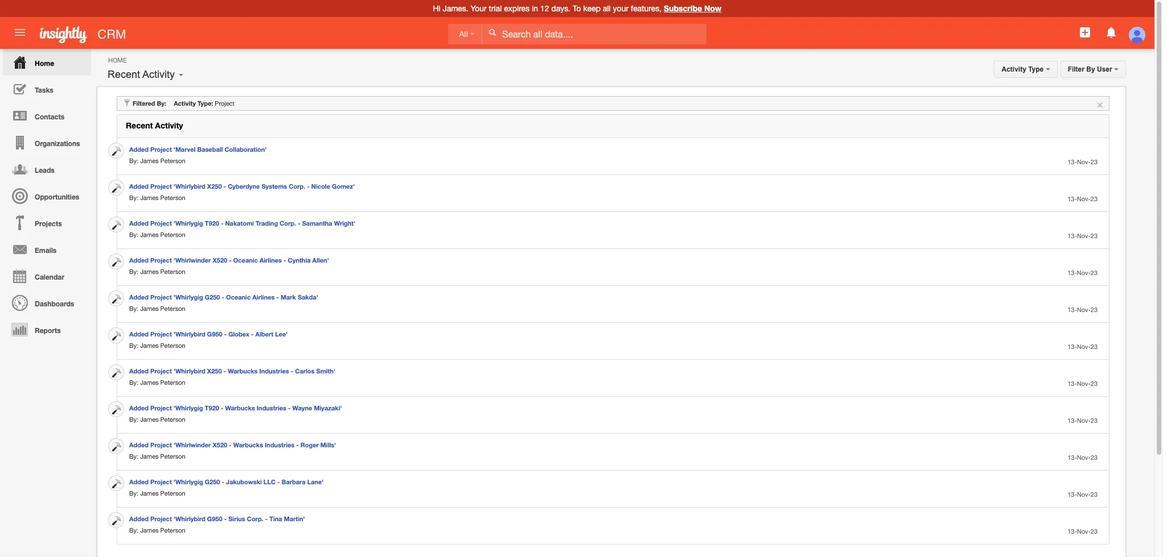 Task type: vqa. For each thing, say whether or not it's contained in the screenshot.
7th James from the bottom of the page
yes



Task type: describe. For each thing, give the bounding box(es) containing it.
- left roger
[[296, 442, 299, 449]]

samantha
[[302, 220, 332, 227]]

added for added project 'whirlwinder x520 - oceanic airlines - cynthia allen'
[[129, 257, 149, 264]]

added project 'whirlybird x250 - cyberdyne systems corp. - nicole gomez' link
[[129, 183, 355, 190]]

roger
[[301, 442, 319, 449]]

0 horizontal spatial home
[[35, 59, 54, 68]]

added for added project 'whirlybird x250 - warbucks industries - carlos smith'
[[129, 368, 149, 375]]

nakatomi
[[225, 220, 254, 227]]

projects link
[[3, 210, 91, 236]]

project image for added project 'whirlybird g950 - sirius corp. - tina martin'
[[112, 517, 121, 526]]

filter
[[1068, 65, 1085, 73]]

- left 'nakatomi' at the left top of the page
[[221, 220, 223, 227]]

project for added project 'whirlygig t920 - nakatomi trading corp. - samantha wright'
[[150, 220, 172, 227]]

recent activity inside "recent activity" button
[[108, 69, 175, 80]]

13-nov-23 for mills'
[[1068, 455, 1098, 462]]

'whirlygig for warbucks
[[174, 405, 203, 412]]

project for added project 'whirlybird g950 - sirius corp. - tina martin'
[[150, 516, 172, 523]]

- down added project 'whirlybird x250 - warbucks industries - carlos smith' by: james peterson
[[221, 405, 223, 412]]

opportunities
[[35, 193, 79, 202]]

- left cynthia
[[284, 257, 286, 264]]

reports link
[[3, 317, 91, 343]]

added for added project 'whirlwinder x520 - warbucks industries - roger mills'
[[129, 442, 149, 449]]

x520 for warbucks
[[213, 442, 227, 449]]

added project 'whirlybird x250 - cyberdyne systems corp. - nicole gomez' by: james peterson
[[129, 183, 355, 202]]

- down added project 'whirlybird g950 - globex - albert lee' by: james peterson
[[224, 368, 226, 375]]

industries for carlos
[[259, 368, 289, 375]]

g250 for jakubowski
[[205, 479, 220, 486]]

oceanic for x520
[[233, 257, 258, 264]]

added project 'whirlybird g950 - globex - albert lee' by: james peterson
[[129, 331, 288, 350]]

miyazaki'
[[314, 405, 342, 412]]

added project 'marvel baseball collaboration' by: james peterson
[[129, 146, 267, 165]]

1 vertical spatial recent activity
[[126, 121, 183, 130]]

- left 'nicole'
[[307, 183, 310, 190]]

your
[[613, 4, 629, 13]]

smith'
[[316, 368, 335, 375]]

sakda'
[[298, 294, 318, 301]]

project for added project 'whirlygig g250 - jakubowski llc - barbara lane'
[[150, 479, 172, 486]]

collaboration'
[[225, 146, 267, 153]]

g950 for sirius
[[207, 516, 222, 523]]

nov- for sakda'
[[1077, 307, 1091, 314]]

gomez'
[[332, 183, 355, 190]]

13- for mills'
[[1068, 455, 1077, 462]]

13- for by:
[[1068, 344, 1077, 351]]

'whirlygig for jakubowski
[[174, 479, 203, 486]]

hi james. your trial expires in 12 days. to keep all your features, subscribe now
[[433, 3, 722, 13]]

13-nov-23 for smith'
[[1068, 381, 1098, 388]]

- left the "sirius"
[[224, 516, 227, 523]]

- left mark
[[276, 294, 279, 301]]

added project 'whirlybird g950 - sirius corp. - tina martin' link
[[129, 516, 305, 523]]

crm
[[98, 27, 126, 42]]

allen'
[[312, 257, 329, 264]]

13-nov-23 for nicole
[[1068, 196, 1098, 203]]

in
[[532, 4, 538, 13]]

Search all data.... text field
[[482, 24, 707, 44]]

your
[[471, 4, 487, 13]]

reports
[[35, 327, 61, 335]]

wright'
[[334, 220, 355, 227]]

added project 'whirlybird x250 - warbucks industries - carlos smith' link
[[129, 368, 335, 375]]

added for added project 'whirlybird g950 - sirius corp. - tina martin'
[[129, 516, 149, 523]]

project image for added project 'whirlybird g950 - globex - albert lee'
[[112, 332, 121, 341]]

23 for sakda'
[[1091, 307, 1098, 314]]

13- for martin'
[[1068, 529, 1077, 536]]

llc
[[264, 479, 276, 486]]

1 vertical spatial recent
[[126, 121, 153, 130]]

- down added project 'whirlwinder x520 - oceanic airlines - cynthia allen' by: james peterson at the top left of page
[[222, 294, 224, 301]]

subscribe
[[664, 3, 702, 13]]

project for added project 'whirlybird x250 - warbucks industries - carlos smith'
[[150, 368, 172, 375]]

activity type: project
[[174, 100, 235, 107]]

project image for added project 'whirlygig g250 - oceanic airlines - mark sakda'
[[112, 295, 121, 304]]

contacts
[[35, 113, 64, 121]]

- left globex
[[224, 331, 227, 338]]

'whirlybird for sirius
[[174, 516, 205, 523]]

project for added project 'marvel baseball collaboration'
[[150, 146, 172, 153]]

13- for smith'
[[1068, 381, 1077, 388]]

cyberdyne
[[228, 183, 260, 190]]

13- for samantha
[[1068, 233, 1077, 240]]

organizations
[[35, 139, 80, 148]]

project for added project 'whirlygig g250 - oceanic airlines - mark sakda'
[[150, 294, 172, 301]]

project for added project 'whirlybird g950 - globex - albert lee'
[[150, 331, 172, 338]]

'whirlygig for oceanic
[[174, 294, 203, 301]]

filtered by:
[[133, 100, 166, 107]]

added project 'whirlygig g250 - jakubowski llc - barbara lane' by: james peterson
[[129, 479, 324, 498]]

13-nov-23 for martin'
[[1068, 529, 1098, 536]]

systems
[[262, 183, 287, 190]]

oceanic for g250
[[226, 294, 251, 301]]

all link
[[448, 24, 482, 44]]

23 for lane'
[[1091, 492, 1098, 499]]

hi
[[433, 4, 441, 13]]

navigation containing home
[[0, 49, 91, 343]]

warbucks for x520
[[233, 442, 263, 449]]

added project 'whirlygig g250 - oceanic airlines - mark sakda' by: james peterson
[[129, 294, 318, 313]]

activity left type:
[[174, 100, 196, 107]]

'whirlygig for nakatomi
[[174, 220, 203, 227]]

james inside added project 'whirlybird x250 - warbucks industries - carlos smith' by: james peterson
[[140, 380, 159, 387]]

airlines for cynthia
[[260, 257, 282, 264]]

calendar
[[35, 273, 64, 282]]

james inside the added project 'whirlybird x250 - cyberdyne systems corp. - nicole gomez' by: james peterson
[[140, 195, 159, 202]]

'whirlybird for cyberdyne
[[174, 183, 205, 190]]

nov- for nicole
[[1077, 196, 1091, 203]]

activity inside "link"
[[1002, 65, 1027, 73]]

james inside added project 'whirlybird g950 - globex - albert lee' by: james peterson
[[140, 343, 159, 350]]

activity type link
[[994, 61, 1058, 78]]

filter by user link
[[1061, 61, 1126, 78]]

leads link
[[3, 156, 91, 183]]

nov- for by:
[[1077, 344, 1091, 351]]

- left the tina
[[265, 516, 268, 523]]

james inside added project 'whirlwinder x520 - oceanic airlines - cynthia allen' by: james peterson
[[140, 269, 159, 276]]

globex
[[228, 331, 249, 338]]

nov- for mills'
[[1077, 455, 1091, 462]]

by: inside added project 'whirlwinder x520 - warbucks industries - roger mills' by: james peterson
[[129, 454, 138, 461]]

dashboards link
[[3, 290, 91, 317]]

- left the wayne
[[288, 405, 291, 412]]

added for added project 'marvel baseball collaboration'
[[129, 146, 149, 153]]

added project 'whirlybird x250 - warbucks industries - carlos smith' by: james peterson
[[129, 368, 335, 387]]

project image for added project 'marvel baseball collaboration'
[[112, 147, 121, 156]]

added project 'whirlygig t920 - nakatomi trading corp. - samantha wright' by: james peterson
[[129, 220, 355, 239]]

x250 for cyberdyne
[[207, 183, 222, 190]]

'whirlybird for warbucks
[[174, 368, 205, 375]]

project for added project 'whirlybird x250 - cyberdyne systems corp. - nicole gomez'
[[150, 183, 172, 190]]

- left jakubowski
[[222, 479, 224, 486]]

recent activity button
[[104, 66, 179, 83]]

tasks
[[35, 86, 53, 95]]

baseball
[[197, 146, 223, 153]]

emails
[[35, 247, 57, 255]]

type:
[[198, 100, 213, 107]]

13- for lane'
[[1068, 492, 1077, 499]]

james inside added project 'whirlygig t920 - warbucks industries - wayne miyazaki' by: james peterson
[[140, 417, 159, 424]]

keep
[[583, 4, 601, 13]]

added project 'whirlygig t920 - nakatomi trading corp. - samantha wright' link
[[129, 220, 355, 227]]

corp. inside added project 'whirlybird g950 - sirius corp. - tina martin' by: james peterson
[[247, 516, 263, 523]]

×
[[1097, 97, 1103, 110]]

all
[[459, 30, 468, 39]]

added project 'whirlybird g950 - sirius corp. - tina martin' by: james peterson
[[129, 516, 305, 535]]

activity up 'marvel
[[155, 121, 183, 130]]

james inside added project 'whirlygig t920 - nakatomi trading corp. - samantha wright' by: james peterson
[[140, 232, 159, 239]]

industries for roger
[[265, 442, 295, 449]]

'whirlwinder for warbucks
[[174, 442, 211, 449]]

'whirlybird for globex
[[174, 331, 205, 338]]

airlines for mark
[[252, 294, 275, 301]]

by
[[1087, 65, 1095, 73]]

lane'
[[307, 479, 324, 486]]

days.
[[551, 4, 571, 13]]

leads
[[35, 166, 55, 175]]

1 13-nov-23 from the top
[[1068, 159, 1098, 166]]

added for added project 'whirlygig t920 - warbucks industries - wayne miyazaki'
[[129, 405, 149, 412]]

added project 'marvel baseball collaboration' link
[[129, 146, 267, 153]]

- down added project 'whirlygig t920 - nakatomi trading corp. - samantha wright' by: james peterson
[[229, 257, 232, 264]]

project image for added project 'whirlygig g250 - jakubowski llc - barbara lane'
[[112, 480, 121, 489]]

contacts link
[[3, 102, 91, 129]]

carlos
[[295, 368, 315, 375]]

by: inside added project 'whirlygig t920 - warbucks industries - wayne miyazaki' by: james peterson
[[129, 417, 138, 424]]

added for added project 'whirlybird g950 - globex - albert lee'
[[129, 331, 149, 338]]

calendar link
[[3, 263, 91, 290]]

project inside the activity type: project
[[215, 100, 235, 107]]

added project 'whirlygig t920 - warbucks industries - wayne miyazaki' link
[[129, 405, 342, 412]]

albert
[[255, 331, 273, 338]]

corp. for systems
[[289, 183, 305, 190]]

peterson inside added project 'marvel baseball collaboration' by: james peterson
[[160, 158, 185, 165]]

james.
[[443, 4, 468, 13]]

dashboards
[[35, 300, 74, 309]]

added for added project 'whirlygig g250 - jakubowski llc - barbara lane'
[[129, 479, 149, 486]]

nov- for samantha
[[1077, 233, 1091, 240]]

t920 for nakatomi
[[205, 220, 219, 227]]

emails link
[[3, 236, 91, 263]]



Task type: locate. For each thing, give the bounding box(es) containing it.
project inside "added project 'whirlygig g250 - oceanic airlines - mark sakda' by: james peterson"
[[150, 294, 172, 301]]

home
[[108, 57, 127, 64], [35, 59, 54, 68]]

8 peterson from the top
[[160, 417, 185, 424]]

11 added from the top
[[129, 516, 149, 523]]

t920 down added project 'whirlybird x250 - warbucks industries - carlos smith' by: james peterson
[[205, 405, 219, 412]]

'whirlybird down added project 'whirlybird g950 - globex - albert lee' by: james peterson
[[174, 368, 205, 375]]

5 13-nov-23 from the top
[[1068, 307, 1098, 314]]

peterson inside added project 'whirlybird g950 - sirius corp. - tina martin' by: james peterson
[[160, 528, 185, 535]]

6 project image from the top
[[112, 406, 121, 415]]

23 for martin'
[[1091, 529, 1098, 536]]

project image
[[112, 147, 121, 156], [112, 258, 121, 267], [112, 295, 121, 304], [112, 332, 121, 341], [112, 369, 121, 378], [112, 406, 121, 415], [112, 443, 121, 452], [112, 480, 121, 489], [112, 517, 121, 526]]

project image for added project 'whirlygig t920 - warbucks industries - wayne miyazaki'
[[112, 406, 121, 415]]

warbucks inside added project 'whirlwinder x520 - warbucks industries - roger mills' by: james peterson
[[233, 442, 263, 449]]

added inside added project 'whirlygig t920 - warbucks industries - wayne miyazaki' by: james peterson
[[129, 405, 149, 412]]

23 for smith'
[[1091, 381, 1098, 388]]

13-
[[1068, 159, 1077, 166], [1068, 196, 1077, 203], [1068, 233, 1077, 240], [1068, 270, 1077, 277], [1068, 307, 1077, 314], [1068, 344, 1077, 351], [1068, 381, 1077, 388], [1068, 418, 1077, 425], [1068, 455, 1077, 462], [1068, 492, 1077, 499], [1068, 529, 1077, 536]]

project inside added project 'whirlygig t920 - nakatomi trading corp. - samantha wright' by: james peterson
[[150, 220, 172, 227]]

project
[[215, 100, 235, 107], [150, 146, 172, 153], [150, 183, 172, 190], [150, 220, 172, 227], [150, 257, 172, 264], [150, 294, 172, 301], [150, 331, 172, 338], [150, 368, 172, 375], [150, 405, 172, 412], [150, 442, 172, 449], [150, 479, 172, 486], [150, 516, 172, 523]]

industries left carlos
[[259, 368, 289, 375]]

6 23 from the top
[[1091, 344, 1098, 351]]

10 13-nov-23 from the top
[[1068, 492, 1098, 499]]

james inside added project 'whirlwinder x520 - warbucks industries - roger mills' by: james peterson
[[140, 454, 159, 461]]

'whirlybird left the "sirius"
[[174, 516, 205, 523]]

5 23 from the top
[[1091, 307, 1098, 314]]

cynthia
[[288, 257, 311, 264]]

oceanic inside "added project 'whirlygig g250 - oceanic airlines - mark sakda' by: james peterson"
[[226, 294, 251, 301]]

10 peterson from the top
[[160, 491, 185, 498]]

g250 down added project 'whirlwinder x520 - oceanic airlines - cynthia allen' by: james peterson at the top left of page
[[205, 294, 220, 301]]

0 vertical spatial industries
[[259, 368, 289, 375]]

added inside added project 'whirlwinder x520 - warbucks industries - roger mills' by: james peterson
[[129, 442, 149, 449]]

- left carlos
[[291, 368, 293, 375]]

project image for added project 'whirlygig t920 - nakatomi trading corp. - samantha wright'
[[112, 221, 121, 230]]

peterson inside added project 'whirlygig t920 - warbucks industries - wayne miyazaki' by: james peterson
[[160, 417, 185, 424]]

1 vertical spatial g250
[[205, 479, 220, 486]]

added for added project 'whirlygig g250 - oceanic airlines - mark sakda'
[[129, 294, 149, 301]]

by: inside the added project 'whirlygig g250 - jakubowski llc - barbara lane' by: james peterson
[[129, 491, 138, 498]]

1 vertical spatial 'whirlwinder
[[174, 442, 211, 449]]

navigation
[[0, 49, 91, 343]]

filter by user
[[1068, 65, 1114, 73]]

11 james from the top
[[140, 528, 159, 535]]

'whirlygig inside added project 'whirlygig t920 - warbucks industries - wayne miyazaki' by: james peterson
[[174, 405, 203, 412]]

3 'whirlybird from the top
[[174, 368, 205, 375]]

13-nov-23 for lane'
[[1068, 492, 1098, 499]]

projects
[[35, 220, 62, 228]]

13- for miyazaki'
[[1068, 418, 1077, 425]]

3 james from the top
[[140, 232, 159, 239]]

project for added project 'whirlygig t920 - warbucks industries - wayne miyazaki'
[[150, 405, 172, 412]]

corp. inside the added project 'whirlybird x250 - cyberdyne systems corp. - nicole gomez' by: james peterson
[[289, 183, 305, 190]]

4 nov- from the top
[[1077, 270, 1091, 277]]

23 for allen'
[[1091, 270, 1098, 277]]

project inside the added project 'whirlygig g250 - jakubowski llc - barbara lane' by: james peterson
[[150, 479, 172, 486]]

x520 for oceanic
[[213, 257, 227, 264]]

g950 inside added project 'whirlybird g950 - sirius corp. - tina martin' by: james peterson
[[207, 516, 222, 523]]

added inside added project 'whirlygig t920 - nakatomi trading corp. - samantha wright' by: james peterson
[[129, 220, 149, 227]]

11 13-nov-23 from the top
[[1068, 529, 1098, 536]]

james inside the added project 'whirlygig g250 - jakubowski llc - barbara lane' by: james peterson
[[140, 491, 159, 498]]

james inside added project 'whirlybird g950 - sirius corp. - tina martin' by: james peterson
[[140, 528, 159, 535]]

t920 left 'nakatomi' at the left top of the page
[[205, 220, 219, 227]]

added inside the added project 'whirlybird x250 - cyberdyne systems corp. - nicole gomez' by: james peterson
[[129, 183, 149, 190]]

2 vertical spatial industries
[[265, 442, 295, 449]]

-
[[224, 183, 226, 190], [307, 183, 310, 190], [221, 220, 223, 227], [298, 220, 300, 227], [229, 257, 232, 264], [284, 257, 286, 264], [222, 294, 224, 301], [276, 294, 279, 301], [224, 331, 227, 338], [251, 331, 254, 338], [224, 368, 226, 375], [291, 368, 293, 375], [221, 405, 223, 412], [288, 405, 291, 412], [229, 442, 232, 449], [296, 442, 299, 449], [222, 479, 224, 486], [277, 479, 280, 486], [224, 516, 227, 523], [265, 516, 268, 523]]

8 13-nov-23 from the top
[[1068, 418, 1098, 425]]

11 23 from the top
[[1091, 529, 1098, 536]]

wayne
[[292, 405, 312, 412]]

g950 left globex
[[207, 331, 222, 338]]

type
[[1028, 65, 1044, 73]]

4 'whirlygig from the top
[[174, 479, 203, 486]]

g250
[[205, 294, 220, 301], [205, 479, 220, 486]]

recent down filtered
[[126, 121, 153, 130]]

2 'whirlybird from the top
[[174, 331, 205, 338]]

11 13- from the top
[[1068, 529, 1077, 536]]

corp.
[[289, 183, 305, 190], [280, 220, 296, 227], [247, 516, 263, 523]]

1 vertical spatial x250
[[207, 368, 222, 375]]

home link
[[3, 49, 91, 76]]

8 james from the top
[[140, 417, 159, 424]]

notifications image
[[1104, 26, 1118, 39]]

1 added from the top
[[129, 146, 149, 153]]

4 'whirlybird from the top
[[174, 516, 205, 523]]

peterson inside added project 'whirlybird x250 - warbucks industries - carlos smith' by: james peterson
[[160, 380, 185, 387]]

x520 up added project 'whirlygig g250 - oceanic airlines - mark sakda' link
[[213, 257, 227, 264]]

9 peterson from the top
[[160, 454, 185, 461]]

warbucks down added project 'whirlybird x250 - warbucks industries - carlos smith' by: james peterson
[[225, 405, 255, 412]]

project inside added project 'whirlybird g950 - sirius corp. - tina martin' by: james peterson
[[150, 516, 172, 523]]

2 13- from the top
[[1068, 196, 1077, 203]]

'whirlybird inside added project 'whirlybird g950 - sirius corp. - tina martin' by: james peterson
[[174, 516, 205, 523]]

3 13- from the top
[[1068, 233, 1077, 240]]

industries left the wayne
[[257, 405, 286, 412]]

warbucks for x250
[[228, 368, 258, 375]]

peterson inside added project 'whirlybird g950 - globex - albert lee' by: james peterson
[[160, 343, 185, 350]]

industries left roger
[[265, 442, 295, 449]]

23 for nicole
[[1091, 196, 1098, 203]]

7 13- from the top
[[1068, 381, 1077, 388]]

0 vertical spatial corp.
[[289, 183, 305, 190]]

5 13- from the top
[[1068, 307, 1077, 314]]

subscribe now link
[[664, 3, 722, 13]]

7 nov- from the top
[[1077, 381, 1091, 388]]

trading
[[256, 220, 278, 227]]

barbara
[[282, 479, 306, 486]]

industries inside added project 'whirlygig t920 - warbucks industries - wayne miyazaki' by: james peterson
[[257, 405, 286, 412]]

2 x520 from the top
[[213, 442, 227, 449]]

5 peterson from the top
[[160, 306, 185, 313]]

1 23 from the top
[[1091, 159, 1098, 166]]

home up tasks link at the left top
[[35, 59, 54, 68]]

1 g950 from the top
[[207, 331, 222, 338]]

industries for wayne
[[257, 405, 286, 412]]

'whirlygig up added project 'whirlybird g950 - globex - albert lee' link
[[174, 294, 203, 301]]

'whirlybird
[[174, 183, 205, 190], [174, 331, 205, 338], [174, 368, 205, 375], [174, 516, 205, 523]]

'marvel
[[174, 146, 195, 153]]

peterson inside the added project 'whirlygig g250 - jakubowski llc - barbara lane' by: james peterson
[[160, 491, 185, 498]]

filter image
[[123, 99, 131, 107]]

13-nov-23 for by:
[[1068, 344, 1098, 351]]

0 vertical spatial airlines
[[260, 257, 282, 264]]

nov- for lane'
[[1077, 492, 1091, 499]]

added inside "added project 'whirlygig g250 - oceanic airlines - mark sakda' by: james peterson"
[[129, 294, 149, 301]]

t920 for warbucks
[[205, 405, 219, 412]]

project inside added project 'whirlwinder x520 - warbucks industries - roger mills' by: james peterson
[[150, 442, 172, 449]]

home down the crm
[[108, 57, 127, 64]]

added inside added project 'whirlybird g950 - sirius corp. - tina martin' by: james peterson
[[129, 516, 149, 523]]

tina
[[269, 516, 282, 523]]

'whirlybird inside added project 'whirlybird g950 - globex - albert lee' by: james peterson
[[174, 331, 205, 338]]

0 vertical spatial recent
[[108, 69, 140, 80]]

1 'whirlwinder from the top
[[174, 257, 211, 264]]

by: inside added project 'whirlybird g950 - globex - albert lee' by: james peterson
[[129, 343, 138, 350]]

peterson
[[160, 158, 185, 165], [160, 195, 185, 202], [160, 232, 185, 239], [160, 269, 185, 276], [160, 306, 185, 313], [160, 343, 185, 350], [160, 380, 185, 387], [160, 417, 185, 424], [160, 454, 185, 461], [160, 491, 185, 498], [160, 528, 185, 535]]

g250 left jakubowski
[[205, 479, 220, 486]]

13-nov-23 for samantha
[[1068, 233, 1098, 240]]

airlines left mark
[[252, 294, 275, 301]]

recent inside button
[[108, 69, 140, 80]]

8 project image from the top
[[112, 480, 121, 489]]

x250 inside added project 'whirlybird x250 - warbucks industries - carlos smith' by: james peterson
[[207, 368, 222, 375]]

0 vertical spatial project image
[[112, 184, 121, 193]]

peterson inside added project 'whirlwinder x520 - oceanic airlines - cynthia allen' by: james peterson
[[160, 269, 185, 276]]

1 x250 from the top
[[207, 183, 222, 190]]

3 project image from the top
[[112, 295, 121, 304]]

2 'whirlwinder from the top
[[174, 442, 211, 449]]

industries inside added project 'whirlwinder x520 - warbucks industries - roger mills' by: james peterson
[[265, 442, 295, 449]]

2 vertical spatial corp.
[[247, 516, 263, 523]]

'whirlwinder up added project 'whirlygig g250 - jakubowski llc - barbara lane' 'link'
[[174, 442, 211, 449]]

0 vertical spatial g950
[[207, 331, 222, 338]]

0 vertical spatial recent activity
[[108, 69, 175, 80]]

opportunities link
[[3, 183, 91, 210]]

project image
[[112, 184, 121, 193], [112, 221, 121, 230]]

3 peterson from the top
[[160, 232, 185, 239]]

recent activity down filtered by:
[[126, 121, 183, 130]]

added project 'whirlygig g250 - jakubowski llc - barbara lane' link
[[129, 479, 324, 486]]

2 g250 from the top
[[205, 479, 220, 486]]

2 g950 from the top
[[207, 516, 222, 523]]

project image for added project 'whirlybird x250 - warbucks industries - carlos smith'
[[112, 369, 121, 378]]

- left albert
[[251, 331, 254, 338]]

13-nov-23 for miyazaki'
[[1068, 418, 1098, 425]]

13-nov-23 for sakda'
[[1068, 307, 1098, 314]]

1 vertical spatial industries
[[257, 405, 286, 412]]

all
[[603, 4, 611, 13]]

x520 inside added project 'whirlwinder x520 - oceanic airlines - cynthia allen' by: james peterson
[[213, 257, 227, 264]]

added project 'whirlwinder x520 - oceanic airlines - cynthia allen' link
[[129, 257, 329, 264]]

activity left type
[[1002, 65, 1027, 73]]

- down added project 'whirlygig t920 - warbucks industries - wayne miyazaki' by: james peterson
[[229, 442, 232, 449]]

'whirlygig inside added project 'whirlygig t920 - nakatomi trading corp. - samantha wright' by: james peterson
[[174, 220, 203, 227]]

10 james from the top
[[140, 491, 159, 498]]

'whirlybird inside added project 'whirlybird x250 - warbucks industries - carlos smith' by: james peterson
[[174, 368, 205, 375]]

g950 inside added project 'whirlybird g950 - globex - albert lee' by: james peterson
[[207, 331, 222, 338]]

peterson inside added project 'whirlygig t920 - nakatomi trading corp. - samantha wright' by: james peterson
[[160, 232, 185, 239]]

6 peterson from the top
[[160, 343, 185, 350]]

warbucks for t920
[[225, 405, 255, 412]]

nov- for allen'
[[1077, 270, 1091, 277]]

added inside added project 'whirlybird x250 - warbucks industries - carlos smith' by: james peterson
[[129, 368, 149, 375]]

g250 inside the added project 'whirlygig g250 - jakubowski llc - barbara lane' by: james peterson
[[205, 479, 220, 486]]

3 23 from the top
[[1091, 233, 1098, 240]]

2 added from the top
[[129, 183, 149, 190]]

6 13- from the top
[[1068, 344, 1077, 351]]

2 project image from the top
[[112, 221, 121, 230]]

recent activity
[[108, 69, 175, 80], [126, 121, 183, 130]]

1 vertical spatial corp.
[[280, 220, 296, 227]]

corp. for trading
[[280, 220, 296, 227]]

7 project image from the top
[[112, 443, 121, 452]]

filtered
[[133, 100, 155, 107]]

0 vertical spatial warbucks
[[228, 368, 258, 375]]

by: inside added project 'whirlygig t920 - nakatomi trading corp. - samantha wright' by: james peterson
[[129, 232, 138, 239]]

added for added project 'whirlygig t920 - nakatomi trading corp. - samantha wright'
[[129, 220, 149, 227]]

'whirlygig left 'nakatomi' at the left top of the page
[[174, 220, 203, 227]]

9 james from the top
[[140, 454, 159, 461]]

0 vertical spatial 'whirlwinder
[[174, 257, 211, 264]]

1 t920 from the top
[[205, 220, 219, 227]]

by: inside added project 'marvel baseball collaboration' by: james peterson
[[129, 158, 138, 165]]

6 added from the top
[[129, 331, 149, 338]]

3 'whirlygig from the top
[[174, 405, 203, 412]]

8 nov- from the top
[[1077, 418, 1091, 425]]

project for added project 'whirlwinder x520 - warbucks industries - roger mills'
[[150, 442, 172, 449]]

sirius
[[228, 516, 245, 523]]

recent up the filter image
[[108, 69, 140, 80]]

0 vertical spatial x250
[[207, 183, 222, 190]]

7 peterson from the top
[[160, 380, 185, 387]]

expires
[[504, 4, 530, 13]]

t920 inside added project 'whirlygig t920 - nakatomi trading corp. - samantha wright' by: james peterson
[[205, 220, 219, 227]]

1 vertical spatial x520
[[213, 442, 227, 449]]

'whirlwinder inside added project 'whirlwinder x520 - oceanic airlines - cynthia allen' by: james peterson
[[174, 257, 211, 264]]

organizations link
[[3, 129, 91, 156]]

4 james from the top
[[140, 269, 159, 276]]

23
[[1091, 159, 1098, 166], [1091, 196, 1098, 203], [1091, 233, 1098, 240], [1091, 270, 1098, 277], [1091, 307, 1098, 314], [1091, 344, 1098, 351], [1091, 381, 1098, 388], [1091, 418, 1098, 425], [1091, 455, 1098, 462], [1091, 492, 1098, 499], [1091, 529, 1098, 536]]

1 vertical spatial airlines
[[252, 294, 275, 301]]

by: inside added project 'whirlwinder x520 - oceanic airlines - cynthia allen' by: james peterson
[[129, 269, 138, 276]]

recent activity up filtered
[[108, 69, 175, 80]]

5 project image from the top
[[112, 369, 121, 378]]

x250 down added project 'whirlybird g950 - globex - albert lee' by: james peterson
[[207, 368, 222, 375]]

'whirlybird down added project 'marvel baseball collaboration' by: james peterson
[[174, 183, 205, 190]]

4 13- from the top
[[1068, 270, 1077, 277]]

3 13-nov-23 from the top
[[1068, 233, 1098, 240]]

2 x250 from the top
[[207, 368, 222, 375]]

airlines left cynthia
[[260, 257, 282, 264]]

'whirlygig down added project 'whirlybird x250 - warbucks industries - carlos smith' by: james peterson
[[174, 405, 203, 412]]

1 vertical spatial warbucks
[[225, 405, 255, 412]]

'whirlygig up added project 'whirlybird g950 - sirius corp. - tina martin' link
[[174, 479, 203, 486]]

oceanic inside added project 'whirlwinder x520 - oceanic airlines - cynthia allen' by: james peterson
[[233, 257, 258, 264]]

'whirlwinder for oceanic
[[174, 257, 211, 264]]

'whirlwinder inside added project 'whirlwinder x520 - warbucks industries - roger mills' by: james peterson
[[174, 442, 211, 449]]

1 vertical spatial project image
[[112, 221, 121, 230]]

2 nov- from the top
[[1077, 196, 1091, 203]]

1 james from the top
[[140, 158, 159, 165]]

added inside added project 'whirlybird g950 - globex - albert lee' by: james peterson
[[129, 331, 149, 338]]

peterson inside the added project 'whirlybird x250 - cyberdyne systems corp. - nicole gomez' by: james peterson
[[160, 195, 185, 202]]

4 23 from the top
[[1091, 270, 1098, 277]]

industries
[[259, 368, 289, 375], [257, 405, 286, 412], [265, 442, 295, 449]]

james inside added project 'marvel baseball collaboration' by: james peterson
[[140, 158, 159, 165]]

10 13- from the top
[[1068, 492, 1077, 499]]

white image
[[489, 28, 497, 36]]

airlines inside "added project 'whirlygig g250 - oceanic airlines - mark sakda' by: james peterson"
[[252, 294, 275, 301]]

by: inside added project 'whirlybird x250 - warbucks industries - carlos smith' by: james peterson
[[129, 380, 138, 387]]

4 13-nov-23 from the top
[[1068, 270, 1098, 277]]

added inside added project 'marvel baseball collaboration' by: james peterson
[[129, 146, 149, 153]]

3 nov- from the top
[[1077, 233, 1091, 240]]

by: inside "added project 'whirlygig g250 - oceanic airlines - mark sakda' by: james peterson"
[[129, 306, 138, 313]]

warbucks inside added project 'whirlybird x250 - warbucks industries - carlos smith' by: james peterson
[[228, 368, 258, 375]]

project inside added project 'whirlybird x250 - warbucks industries - carlos smith' by: james peterson
[[150, 368, 172, 375]]

corp. right the "trading"
[[280, 220, 296, 227]]

4 peterson from the top
[[160, 269, 185, 276]]

9 23 from the top
[[1091, 455, 1098, 462]]

13- for nicole
[[1068, 196, 1077, 203]]

added project 'whirlwinder x520 - warbucks industries - roger mills' by: james peterson
[[129, 442, 336, 461]]

4 project image from the top
[[112, 332, 121, 341]]

warbucks
[[228, 368, 258, 375], [225, 405, 255, 412], [233, 442, 263, 449]]

added project 'whirlwinder x520 - oceanic airlines - cynthia allen' by: james peterson
[[129, 257, 329, 276]]

'whirlybird inside the added project 'whirlybird x250 - cyberdyne systems corp. - nicole gomez' by: james peterson
[[174, 183, 205, 190]]

warbucks inside added project 'whirlygig t920 - warbucks industries - wayne miyazaki' by: james peterson
[[225, 405, 255, 412]]

james
[[140, 158, 159, 165], [140, 195, 159, 202], [140, 232, 159, 239], [140, 269, 159, 276], [140, 306, 159, 313], [140, 343, 159, 350], [140, 380, 159, 387], [140, 417, 159, 424], [140, 454, 159, 461], [140, 491, 159, 498], [140, 528, 159, 535]]

0 vertical spatial t920
[[205, 220, 219, 227]]

12
[[540, 4, 549, 13]]

project for added project 'whirlwinder x520 - oceanic airlines - cynthia allen'
[[150, 257, 172, 264]]

23 for by:
[[1091, 344, 1098, 351]]

8 13- from the top
[[1068, 418, 1077, 425]]

- left cyberdyne
[[224, 183, 226, 190]]

tasks link
[[3, 76, 91, 102]]

trial
[[489, 4, 502, 13]]

g250 for oceanic
[[205, 294, 220, 301]]

0 vertical spatial x520
[[213, 257, 227, 264]]

- right the llc
[[277, 479, 280, 486]]

james inside "added project 'whirlygig g250 - oceanic airlines - mark sakda' by: james peterson"
[[140, 306, 159, 313]]

by: inside the added project 'whirlybird x250 - cyberdyne systems corp. - nicole gomez' by: james peterson
[[129, 195, 138, 202]]

1 peterson from the top
[[160, 158, 185, 165]]

lee'
[[275, 331, 288, 338]]

corp. right the "sirius"
[[247, 516, 263, 523]]

x250 inside the added project 'whirlybird x250 - cyberdyne systems corp. - nicole gomez' by: james peterson
[[207, 183, 222, 190]]

1 horizontal spatial home
[[108, 57, 127, 64]]

9 13- from the top
[[1068, 455, 1077, 462]]

2 23 from the top
[[1091, 196, 1098, 203]]

9 13-nov-23 from the top
[[1068, 455, 1098, 462]]

x520 down added project 'whirlygig t920 - warbucks industries - wayne miyazaki' by: james peterson
[[213, 442, 227, 449]]

project image for added project 'whirlwinder x520 - warbucks industries - roger mills'
[[112, 443, 121, 452]]

warbucks down added project 'whirlygig t920 - warbucks industries - wayne miyazaki' by: james peterson
[[233, 442, 263, 449]]

t920 inside added project 'whirlygig t920 - warbucks industries - wayne miyazaki' by: james peterson
[[205, 405, 219, 412]]

2 13-nov-23 from the top
[[1068, 196, 1098, 203]]

x250 for warbucks
[[207, 368, 222, 375]]

2 peterson from the top
[[160, 195, 185, 202]]

project inside added project 'whirlybird g950 - globex - albert lee' by: james peterson
[[150, 331, 172, 338]]

warbucks down globex
[[228, 368, 258, 375]]

features,
[[631, 4, 662, 13]]

g250 inside "added project 'whirlygig g250 - oceanic airlines - mark sakda' by: james peterson"
[[205, 294, 220, 301]]

'whirlygig inside the added project 'whirlygig g250 - jakubowski llc - barbara lane' by: james peterson
[[174, 479, 203, 486]]

23 for miyazaki'
[[1091, 418, 1098, 425]]

peterson inside added project 'whirlwinder x520 - warbucks industries - roger mills' by: james peterson
[[160, 454, 185, 461]]

airlines
[[260, 257, 282, 264], [252, 294, 275, 301]]

1 13- from the top
[[1068, 159, 1077, 166]]

oceanic down added project 'whirlwinder x520 - oceanic airlines - cynthia allen' by: james peterson at the top left of page
[[226, 294, 251, 301]]

by:
[[157, 100, 166, 107], [129, 158, 138, 165], [129, 195, 138, 202], [129, 232, 138, 239], [129, 269, 138, 276], [129, 306, 138, 313], [129, 343, 138, 350], [129, 380, 138, 387], [129, 417, 138, 424], [129, 454, 138, 461], [129, 491, 138, 498], [129, 528, 138, 535]]

'whirlygig inside "added project 'whirlygig g250 - oceanic airlines - mark sakda' by: james peterson"
[[174, 294, 203, 301]]

added inside added project 'whirlwinder x520 - oceanic airlines - cynthia allen' by: james peterson
[[129, 257, 149, 264]]

1 project image from the top
[[112, 184, 121, 193]]

1 project image from the top
[[112, 147, 121, 156]]

1 vertical spatial t920
[[205, 405, 219, 412]]

g950 left the "sirius"
[[207, 516, 222, 523]]

added project 'whirlwinder x520 - warbucks industries - roger mills' link
[[129, 442, 336, 449]]

added inside the added project 'whirlygig g250 - jakubowski llc - barbara lane' by: james peterson
[[129, 479, 149, 486]]

7 13-nov-23 from the top
[[1068, 381, 1098, 388]]

nov- for smith'
[[1077, 381, 1091, 388]]

airlines inside added project 'whirlwinder x520 - oceanic airlines - cynthia allen' by: james peterson
[[260, 257, 282, 264]]

1 vertical spatial g950
[[207, 516, 222, 523]]

2 project image from the top
[[112, 258, 121, 267]]

1 'whirlygig from the top
[[174, 220, 203, 227]]

corp. right systems
[[289, 183, 305, 190]]

activity type
[[1002, 65, 1046, 73]]

activity up filtered by:
[[142, 69, 175, 80]]

4 added from the top
[[129, 257, 149, 264]]

- left samantha
[[298, 220, 300, 227]]

× link
[[1097, 97, 1103, 110]]

project inside added project 'marvel baseball collaboration' by: james peterson
[[150, 146, 172, 153]]

oceanic down added project 'whirlygig t920 - nakatomi trading corp. - samantha wright' by: james peterson
[[233, 257, 258, 264]]

by: inside added project 'whirlybird g950 - sirius corp. - tina martin' by: james peterson
[[129, 528, 138, 535]]

x250 left cyberdyne
[[207, 183, 222, 190]]

7 added from the top
[[129, 368, 149, 375]]

9 nov- from the top
[[1077, 455, 1091, 462]]

8 added from the top
[[129, 405, 149, 412]]

23 for samantha
[[1091, 233, 1098, 240]]

activity inside button
[[142, 69, 175, 80]]

13-nov-23 for allen'
[[1068, 270, 1098, 277]]

9 project image from the top
[[112, 517, 121, 526]]

activity
[[1002, 65, 1027, 73], [142, 69, 175, 80], [174, 100, 196, 107], [155, 121, 183, 130]]

1 'whirlybird from the top
[[174, 183, 205, 190]]

martin'
[[284, 516, 305, 523]]

'whirlybird down "added project 'whirlygig g250 - oceanic airlines - mark sakda' by: james peterson"
[[174, 331, 205, 338]]

7 james from the top
[[140, 380, 159, 387]]

nov- for martin'
[[1077, 529, 1091, 536]]

to
[[573, 4, 581, 13]]

13-nov-23
[[1068, 159, 1098, 166], [1068, 196, 1098, 203], [1068, 233, 1098, 240], [1068, 270, 1098, 277], [1068, 307, 1098, 314], [1068, 344, 1098, 351], [1068, 381, 1098, 388], [1068, 418, 1098, 425], [1068, 455, 1098, 462], [1068, 492, 1098, 499], [1068, 529, 1098, 536]]

'whirlwinder up added project 'whirlygig g250 - oceanic airlines - mark sakda' link
[[174, 257, 211, 264]]

23 for mills'
[[1091, 455, 1098, 462]]

x520 inside added project 'whirlwinder x520 - warbucks industries - roger mills' by: james peterson
[[213, 442, 227, 449]]

added project 'whirlygig t920 - warbucks industries - wayne miyazaki' by: james peterson
[[129, 405, 342, 424]]

recent
[[108, 69, 140, 80], [126, 121, 153, 130]]

nicole
[[311, 183, 330, 190]]

t920
[[205, 220, 219, 227], [205, 405, 219, 412]]

1 vertical spatial oceanic
[[226, 294, 251, 301]]

project inside added project 'whirlygig t920 - warbucks industries - wayne miyazaki' by: james peterson
[[150, 405, 172, 412]]

11 peterson from the top
[[160, 528, 185, 535]]

2 'whirlygig from the top
[[174, 294, 203, 301]]

added for added project 'whirlybird x250 - cyberdyne systems corp. - nicole gomez'
[[129, 183, 149, 190]]

project inside the added project 'whirlybird x250 - cyberdyne systems corp. - nicole gomez' by: james peterson
[[150, 183, 172, 190]]

13- for allen'
[[1068, 270, 1077, 277]]

g950 for globex
[[207, 331, 222, 338]]

3 added from the top
[[129, 220, 149, 227]]

2 vertical spatial warbucks
[[233, 442, 263, 449]]

2 james from the top
[[140, 195, 159, 202]]

project image for added project 'whirlwinder x520 - oceanic airlines - cynthia allen'
[[112, 258, 121, 267]]

6 13-nov-23 from the top
[[1068, 344, 1098, 351]]

10 added from the top
[[129, 479, 149, 486]]

project inside added project 'whirlwinder x520 - oceanic airlines - cynthia allen' by: james peterson
[[150, 257, 172, 264]]

9 added from the top
[[129, 442, 149, 449]]

peterson inside "added project 'whirlygig g250 - oceanic airlines - mark sakda' by: james peterson"
[[160, 306, 185, 313]]

added project 'whirlybird g950 - globex - albert lee' link
[[129, 331, 288, 338]]

1 x520 from the top
[[213, 257, 227, 264]]

11 nov- from the top
[[1077, 529, 1091, 536]]

nov- for miyazaki'
[[1077, 418, 1091, 425]]

oceanic
[[233, 257, 258, 264], [226, 294, 251, 301]]

corp. inside added project 'whirlygig t920 - nakatomi trading corp. - samantha wright' by: james peterson
[[280, 220, 296, 227]]

10 23 from the top
[[1091, 492, 1098, 499]]

jakubowski
[[226, 479, 262, 486]]

mark
[[281, 294, 296, 301]]

1 nov- from the top
[[1077, 159, 1091, 166]]

'whirlygig
[[174, 220, 203, 227], [174, 294, 203, 301], [174, 405, 203, 412], [174, 479, 203, 486]]

1 g250 from the top
[[205, 294, 220, 301]]

industries inside added project 'whirlybird x250 - warbucks industries - carlos smith' by: james peterson
[[259, 368, 289, 375]]

x520
[[213, 257, 227, 264], [213, 442, 227, 449]]

project image for added project 'whirlybird x250 - cyberdyne systems corp. - nicole gomez'
[[112, 184, 121, 193]]

now
[[704, 3, 722, 13]]

mills'
[[320, 442, 336, 449]]

nov-
[[1077, 159, 1091, 166], [1077, 196, 1091, 203], [1077, 233, 1091, 240], [1077, 270, 1091, 277], [1077, 307, 1091, 314], [1077, 344, 1091, 351], [1077, 381, 1091, 388], [1077, 418, 1091, 425], [1077, 455, 1091, 462], [1077, 492, 1091, 499], [1077, 529, 1091, 536]]

0 vertical spatial g250
[[205, 294, 220, 301]]

added project 'whirlygig g250 - oceanic airlines - mark sakda' link
[[129, 294, 318, 301]]

2 t920 from the top
[[205, 405, 219, 412]]

0 vertical spatial oceanic
[[233, 257, 258, 264]]

13- for sakda'
[[1068, 307, 1077, 314]]



